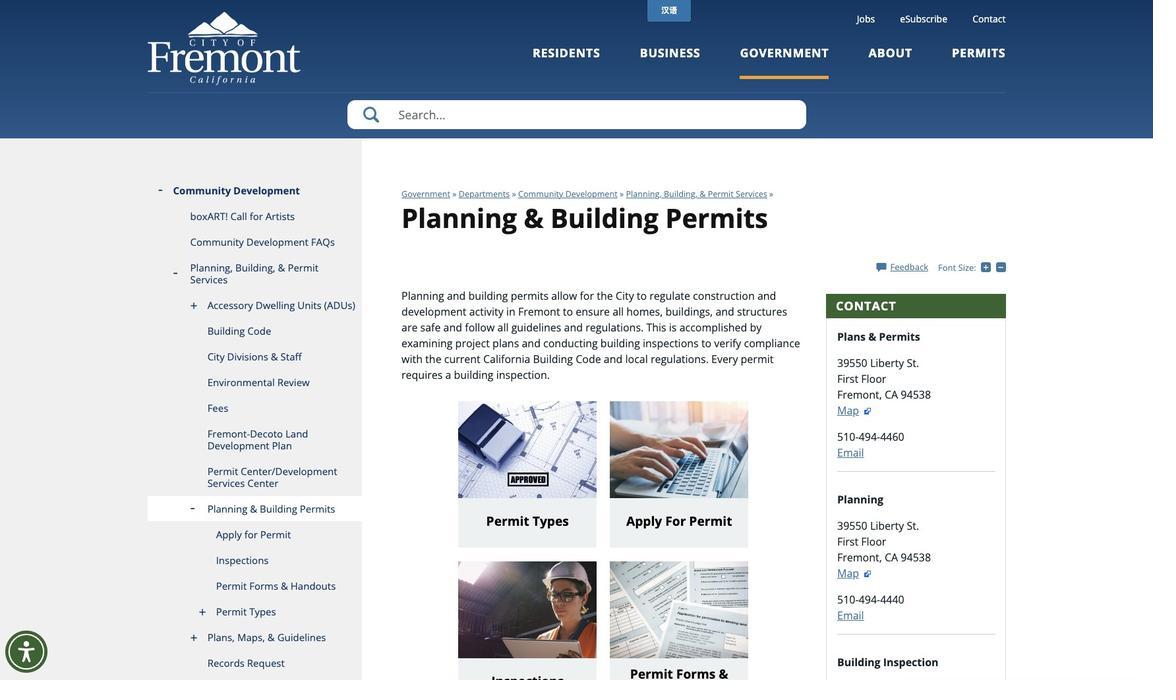 Task type: vqa. For each thing, say whether or not it's contained in the screenshot.
Government's Government
yes



Task type: describe. For each thing, give the bounding box(es) containing it.
apply for permit inside columnusercontrol4 main content
[[627, 513, 733, 530]]

building code link
[[147, 319, 362, 344]]

schedule inspection image
[[459, 562, 644, 660]]

boxart! call for artists link
[[147, 204, 362, 230]]

1 st. from the top
[[907, 357, 920, 371]]

2 st. from the top
[[907, 520, 920, 534]]

planning for planning
[[838, 493, 884, 508]]

every
[[712, 352, 739, 367]]

fees
[[208, 402, 229, 415]]

government » departments » community development » planning, building, & permit services planning & building permits
[[402, 189, 769, 236]]

apply for permit link inside columnusercontrol4 main content
[[610, 402, 757, 548]]

1 horizontal spatial the
[[597, 289, 613, 303]]

permit inside the government » departments » community development » planning, building, & permit services planning & building permits
[[708, 189, 734, 200]]

494- for 4440
[[859, 593, 881, 608]]

planning inside the government » departments » community development » planning, building, & permit services planning & building permits
[[402, 200, 517, 236]]

font size:
[[939, 262, 977, 274]]

construction
[[694, 289, 755, 303]]

email link for 510-494-4440 email
[[838, 609, 865, 624]]

development inside community development faqs link
[[247, 236, 309, 249]]

plans & permits
[[838, 330, 921, 345]]

allow
[[552, 289, 578, 303]]

examining
[[402, 336, 453, 351]]

permit types link inside columnusercontrol4 main content
[[459, 402, 605, 548]]

plans
[[838, 330, 866, 345]]

fremont-decoto land development plan
[[208, 428, 308, 453]]

local
[[626, 352, 648, 367]]

decoto
[[250, 428, 283, 441]]

inspections link
[[147, 548, 362, 574]]

Search text field
[[347, 100, 807, 129]]

2 map from the top
[[838, 567, 860, 582]]

permit
[[741, 352, 774, 367]]

(adus)
[[324, 299, 356, 312]]

0 horizontal spatial planning, building, & permit services link
[[147, 255, 362, 293]]

follow
[[465, 321, 495, 335]]

feedback link
[[877, 261, 929, 273]]

0 horizontal spatial apply for permit
[[216, 528, 291, 542]]

and up conducting
[[565, 321, 583, 335]]

permits link
[[953, 45, 1006, 79]]

project
[[456, 336, 490, 351]]

1 ca from the top
[[885, 388, 899, 403]]

inspection
[[884, 656, 939, 671]]

building inside "planning and building permits allow for the city to regulate construction and development activity in fremont to ensure all homes, buildings, and structures are safe and follow all guidelines and regulations. this is accomplished by examining project plans and conducting building inspections to verify compliance with the current california building code and local regulations. every permit requires a building inspection."
[[533, 352, 573, 367]]

494- for 4460
[[859, 430, 881, 445]]

call
[[231, 210, 247, 223]]

community development faqs
[[190, 236, 335, 249]]

city divisions & staff link
[[147, 344, 362, 370]]

boxart!
[[190, 210, 228, 223]]

ensure
[[576, 305, 610, 319]]

permit types image
[[459, 402, 605, 499]]

permits
[[511, 289, 549, 303]]

divisions
[[227, 350, 268, 364]]

government for government » departments » community development » planning, building, & permit services planning & building permits
[[402, 189, 451, 200]]

and up 'development' at top
[[447, 289, 466, 303]]

accessory
[[208, 299, 253, 312]]

1 94538 from the top
[[901, 388, 932, 403]]

records request
[[208, 657, 285, 670]]

4460
[[881, 430, 905, 445]]

0 horizontal spatial government link
[[402, 189, 451, 200]]

2 39550 liberty st. first floor fremont, ca 94538 map from the top
[[838, 520, 932, 582]]

+
[[992, 262, 997, 273]]

1 horizontal spatial to
[[637, 289, 647, 303]]

permit center/development services center
[[208, 465, 338, 490]]

& inside 'link'
[[281, 580, 288, 593]]

0 horizontal spatial community development link
[[147, 178, 362, 204]]

about
[[869, 45, 913, 61]]

1 map from the top
[[838, 404, 860, 419]]

a
[[446, 368, 452, 383]]

plans, maps, & guidelines link
[[147, 625, 362, 651]]

permits inside the government » departments » community development » planning, building, & permit services planning & building permits
[[666, 200, 769, 236]]

artists
[[266, 210, 295, 223]]

plans, maps, & guidelines
[[208, 631, 326, 645]]

compliance
[[745, 336, 801, 351]]

2 liberty from the top
[[871, 520, 905, 534]]

types inside columnusercontrol4 main content
[[533, 513, 569, 530]]

1 horizontal spatial all
[[613, 305, 624, 319]]

building inside the government » departments » community development » planning, building, & permit services planning & building permits
[[551, 200, 659, 236]]

2 vertical spatial building
[[454, 368, 494, 383]]

and left local
[[604, 352, 623, 367]]

planning for planning & building permits
[[208, 503, 248, 516]]

environmental review
[[208, 376, 310, 389]]

contact link
[[973, 13, 1006, 25]]

dwelling
[[256, 299, 295, 312]]

inspections
[[216, 554, 269, 567]]

business
[[640, 45, 701, 61]]

plans,
[[208, 631, 235, 645]]

1 horizontal spatial government link
[[741, 45, 830, 79]]

land
[[286, 428, 308, 441]]

- link
[[997, 262, 1009, 273]]

510- for 510-494-4460
[[838, 430, 859, 445]]

by
[[751, 321, 762, 335]]

planning & building permits
[[208, 503, 335, 516]]

building inspection
[[838, 656, 939, 671]]

and down guidelines
[[522, 336, 541, 351]]

verify
[[715, 336, 742, 351]]

records
[[208, 657, 245, 670]]

activity
[[470, 305, 504, 319]]

residents link
[[533, 45, 601, 79]]

1 liberty from the top
[[871, 357, 905, 371]]

requires
[[402, 368, 443, 383]]

accomplished
[[680, 321, 748, 335]]

community development
[[173, 184, 300, 197]]

planning and building permits allow for the city to regulate construction and development activity in fremont to ensure all homes, buildings, and structures are safe and follow all guidelines and regulations. this is accomplished by examining project plans and conducting building inspections to verify compliance with the current california building code and local regulations. every permit requires a building inspection.
[[402, 289, 801, 383]]

for inside "planning and building permits allow for the city to regulate construction and development activity in fremont to ensure all homes, buildings, and structures are safe and follow all guidelines and regulations. this is accomplished by examining project plans and conducting building inspections to verify compliance with the current california building code and local regulations. every permit requires a building inspection."
[[580, 289, 594, 303]]

permit inside planning, building, & permit services
[[288, 261, 319, 274]]

0 horizontal spatial the
[[426, 352, 442, 367]]

0 horizontal spatial permit types
[[216, 606, 276, 619]]

review
[[278, 376, 310, 389]]

in
[[507, 305, 516, 319]]

510-494-4440 email
[[838, 593, 905, 624]]

0 horizontal spatial apply
[[216, 528, 242, 542]]

forms
[[249, 580, 278, 593]]

0 horizontal spatial contact
[[837, 298, 897, 314]]

apply inside columnusercontrol4 main content
[[627, 513, 663, 530]]

building, inside the government » departments » community development » planning, building, & permit services planning & building permits
[[664, 189, 698, 200]]

services inside permit center/development services center
[[208, 477, 245, 490]]

permit inside permit center/development services center
[[208, 465, 238, 478]]

departments
[[459, 189, 510, 200]]

4440
[[881, 593, 905, 608]]

feedback
[[891, 261, 929, 273]]

community for community development
[[173, 184, 231, 197]]

guidelines
[[512, 321, 562, 335]]

& inside planning, building, & permit services
[[278, 261, 285, 274]]

is
[[670, 321, 677, 335]]

planning for planning and building permits allow for the city to regulate construction and development activity in fremont to ensure all homes, buildings, and structures are safe and follow all guidelines and regulations. this is accomplished by examining project plans and conducting building inspections to verify compliance with the current california building code and local regulations. every permit requires a building inspection.
[[402, 289, 445, 303]]

guidelines
[[278, 631, 326, 645]]

0 vertical spatial planning, building, & permit services link
[[626, 189, 768, 200]]

0 horizontal spatial all
[[498, 321, 509, 335]]

services inside the government » departments » community development » planning, building, & permit services planning & building permits
[[736, 189, 768, 200]]

environmental review link
[[147, 370, 362, 396]]



Task type: locate. For each thing, give the bounding box(es) containing it.
map link up 510-494-4440 email
[[838, 567, 873, 582]]

39550 liberty st. first floor fremont, ca 94538 map
[[838, 357, 932, 419], [838, 520, 932, 582]]

1 email from the top
[[838, 446, 865, 461]]

2 floor from the top
[[862, 535, 887, 550]]

39550 liberty st. first floor fremont, ca 94538 map down plans & permits
[[838, 357, 932, 419]]

1 vertical spatial the
[[426, 352, 442, 367]]

community up boxart!
[[173, 184, 231, 197]]

building, inside planning, building, & permit services
[[236, 261, 276, 274]]

permit inside 'link'
[[216, 580, 247, 593]]

1 horizontal spatial types
[[533, 513, 569, 530]]

floor down plans & permits
[[862, 372, 887, 387]]

0 vertical spatial code
[[248, 325, 271, 338]]

0 vertical spatial map
[[838, 404, 860, 419]]

map up 510-494-4460 email
[[838, 404, 860, 419]]

510- inside 510-494-4440 email
[[838, 593, 859, 608]]

community down boxart!
[[190, 236, 244, 249]]

email for 510-494-4440 email
[[838, 609, 865, 624]]

email link
[[838, 446, 865, 461], [838, 609, 865, 624]]

1 vertical spatial permit types link
[[147, 600, 362, 625]]

permit forms & handouts
[[216, 580, 336, 593]]

0 horizontal spatial regulations.
[[586, 321, 644, 335]]

1 vertical spatial building
[[601, 336, 641, 351]]

1 fremont, from the top
[[838, 388, 883, 403]]

1 vertical spatial st.
[[907, 520, 920, 534]]

1 39550 liberty st. first floor fremont, ca 94538 map from the top
[[838, 357, 932, 419]]

all up plans
[[498, 321, 509, 335]]

1 horizontal spatial regulations.
[[651, 352, 709, 367]]

building code
[[208, 325, 271, 338]]

floor for second map link from the top
[[862, 535, 887, 550]]

community
[[173, 184, 231, 197], [519, 189, 564, 200], [190, 236, 244, 249]]

government
[[741, 45, 830, 61], [402, 189, 451, 200]]

1 vertical spatial ca
[[885, 551, 899, 566]]

0 vertical spatial st.
[[907, 357, 920, 371]]

2 email link from the top
[[838, 609, 865, 624]]

2 email from the top
[[838, 609, 865, 624]]

0 horizontal spatial permit types link
[[147, 600, 362, 625]]

1 horizontal spatial permit types link
[[459, 402, 605, 548]]

plans
[[493, 336, 519, 351]]

staff
[[281, 350, 302, 364]]

the up ensure
[[597, 289, 613, 303]]

0 horizontal spatial to
[[563, 305, 573, 319]]

0 vertical spatial regulations.
[[586, 321, 644, 335]]

ca up 4440
[[885, 551, 899, 566]]

font size: link
[[939, 262, 977, 274]]

0 vertical spatial government link
[[741, 45, 830, 79]]

1 vertical spatial 494-
[[859, 593, 881, 608]]

city inside "planning and building permits allow for the city to regulate construction and development activity in fremont to ensure all homes, buildings, and structures are safe and follow all guidelines and regulations. this is accomplished by examining project plans and conducting building inspections to verify compliance with the current california building code and local regulations. every permit requires a building inspection."
[[616, 289, 635, 303]]

94538 up 4460
[[901, 388, 932, 403]]

building up local
[[601, 336, 641, 351]]

all right ensure
[[613, 305, 624, 319]]

0 vertical spatial to
[[637, 289, 647, 303]]

1 vertical spatial government
[[402, 189, 451, 200]]

email link for 510-494-4460 email
[[838, 446, 865, 461]]

2 map link from the top
[[838, 567, 873, 582]]

0 vertical spatial 39550 liberty st. first floor fremont, ca 94538 map
[[838, 357, 932, 419]]

2 ca from the top
[[885, 551, 899, 566]]

1 horizontal spatial government
[[741, 45, 830, 61]]

forms image
[[610, 562, 757, 660]]

2 94538 from the top
[[901, 551, 932, 566]]

government inside the government » departments » community development » planning, building, & permit services planning & building permits
[[402, 189, 451, 200]]

fremont-
[[208, 428, 250, 441]]

and up structures
[[758, 289, 777, 303]]

structures
[[738, 305, 788, 319]]

permits
[[953, 45, 1006, 61], [666, 200, 769, 236], [880, 330, 921, 345], [300, 503, 335, 516]]

community development link
[[147, 178, 362, 204], [519, 189, 618, 200]]

and down the construction
[[716, 305, 735, 319]]

for
[[250, 210, 263, 223], [580, 289, 594, 303], [666, 513, 686, 530], [245, 528, 258, 542]]

map up 510-494-4440 email
[[838, 567, 860, 582]]

community for community development faqs
[[190, 236, 244, 249]]

city divisions & staff
[[208, 350, 302, 364]]

0 vertical spatial liberty
[[871, 357, 905, 371]]

494-
[[859, 430, 881, 445], [859, 593, 881, 608]]

1 vertical spatial planning, building, & permit services link
[[147, 255, 362, 293]]

fees link
[[147, 396, 362, 422]]

0 vertical spatial email link
[[838, 446, 865, 461]]

510- for 510-494-4440
[[838, 593, 859, 608]]

0 horizontal spatial types
[[249, 606, 276, 619]]

community inside the government » departments » community development » planning, building, & permit services planning & building permits
[[519, 189, 564, 200]]

0 horizontal spatial city
[[208, 350, 225, 364]]

1 vertical spatial fremont,
[[838, 551, 883, 566]]

government for government
[[741, 45, 830, 61]]

fremont, up 510-494-4460 email
[[838, 388, 883, 403]]

services
[[736, 189, 768, 200], [190, 273, 228, 286], [208, 477, 245, 490]]

1 floor from the top
[[862, 372, 887, 387]]

0 horizontal spatial planning,
[[190, 261, 233, 274]]

building
[[469, 289, 508, 303], [601, 336, 641, 351], [454, 368, 494, 383]]

maps,
[[237, 631, 265, 645]]

1 vertical spatial all
[[498, 321, 509, 335]]

1 horizontal spatial code
[[576, 352, 601, 367]]

510- inside 510-494-4460 email
[[838, 430, 859, 445]]

floor
[[862, 372, 887, 387], [862, 535, 887, 550]]

accessory dwelling units (adus)
[[208, 299, 356, 312]]

permit types link
[[459, 402, 605, 548], [147, 600, 362, 625]]

planning, building, & permit services
[[190, 261, 319, 286]]

0 vertical spatial map link
[[838, 404, 873, 419]]

1 39550 from the top
[[838, 357, 868, 371]]

apply
[[627, 513, 663, 530], [216, 528, 242, 542]]

510-494-4460 email
[[838, 430, 905, 461]]

types
[[533, 513, 569, 530], [249, 606, 276, 619]]

0 vertical spatial permit types
[[487, 513, 569, 530]]

planning & building permits link
[[147, 497, 362, 523]]

city up homes,
[[616, 289, 635, 303]]

0 vertical spatial planning,
[[626, 189, 662, 200]]

community development faqs link
[[147, 230, 362, 255]]

2 first from the top
[[838, 535, 859, 550]]

liberty
[[871, 357, 905, 371], [871, 520, 905, 534]]

email inside 510-494-4460 email
[[838, 446, 865, 461]]

to down accomplished
[[702, 336, 712, 351]]

1 horizontal spatial apply for permit link
[[610, 402, 757, 548]]

first for 1st map link
[[838, 372, 859, 387]]

0 vertical spatial types
[[533, 513, 569, 530]]

planning, inside planning, building, & permit services
[[190, 261, 233, 274]]

city
[[616, 289, 635, 303], [208, 350, 225, 364]]

california
[[484, 352, 531, 367]]

0 vertical spatial 494-
[[859, 430, 881, 445]]

regulations. down the inspections
[[651, 352, 709, 367]]

floor up 4440
[[862, 535, 887, 550]]

1 vertical spatial regulations.
[[651, 352, 709, 367]]

development inside fremont-decoto land development plan
[[208, 439, 270, 453]]

0 horizontal spatial apply for permit link
[[147, 523, 362, 548]]

development
[[402, 305, 467, 319]]

39550 for second map link from the top
[[838, 520, 868, 534]]

planning,
[[626, 189, 662, 200], [190, 261, 233, 274]]

regulations. down ensure
[[586, 321, 644, 335]]

code down accessory dwelling units (adus) link
[[248, 325, 271, 338]]

size:
[[959, 262, 977, 274]]

1 horizontal spatial planning,
[[626, 189, 662, 200]]

development inside the government » departments » community development » planning, building, & permit services planning & building permits
[[566, 189, 618, 200]]

1 » from the left
[[453, 189, 457, 200]]

jobs
[[858, 13, 876, 25]]

to down the allow
[[563, 305, 573, 319]]

510- left 4460
[[838, 430, 859, 445]]

units
[[298, 299, 322, 312]]

apply for permit image
[[610, 402, 757, 499]]

code inside building code link
[[248, 325, 271, 338]]

0 vertical spatial first
[[838, 372, 859, 387]]

permit types inside columnusercontrol4 main content
[[487, 513, 569, 530]]

columnusercontrol4 main content
[[395, 288, 813, 681]]

1 first from the top
[[838, 372, 859, 387]]

39550 for 1st map link
[[838, 357, 868, 371]]

2 510- from the top
[[838, 593, 859, 608]]

0 vertical spatial floor
[[862, 372, 887, 387]]

1 510- from the top
[[838, 430, 859, 445]]

3 » from the left
[[620, 189, 624, 200]]

ca
[[885, 388, 899, 403], [885, 551, 899, 566]]

planning, inside the government » departments » community development » planning, building, & permit services planning & building permits
[[626, 189, 662, 200]]

1 email link from the top
[[838, 446, 865, 461]]

development
[[234, 184, 300, 197], [566, 189, 618, 200], [247, 236, 309, 249], [208, 439, 270, 453]]

2 » from the left
[[512, 189, 516, 200]]

handouts
[[291, 580, 336, 593]]

center/development
[[241, 465, 338, 478]]

0 vertical spatial permit types link
[[459, 402, 605, 548]]

1 vertical spatial types
[[249, 606, 276, 619]]

0 horizontal spatial government
[[402, 189, 451, 200]]

code inside "planning and building permits allow for the city to regulate construction and development activity in fremont to ensure all homes, buildings, and structures are safe and follow all guidelines and regulations. this is accomplished by examining project plans and conducting building inspections to verify compliance with the current california building code and local regulations. every permit requires a building inspection."
[[576, 352, 601, 367]]

about link
[[869, 45, 913, 79]]

1 horizontal spatial building,
[[664, 189, 698, 200]]

to up homes,
[[637, 289, 647, 303]]

2 vertical spatial to
[[702, 336, 712, 351]]

0 vertical spatial 510-
[[838, 430, 859, 445]]

1 vertical spatial 94538
[[901, 551, 932, 566]]

494- inside 510-494-4440 email
[[859, 593, 881, 608]]

1 vertical spatial 39550
[[838, 520, 868, 534]]

1 vertical spatial 39550 liberty st. first floor fremont, ca 94538 map
[[838, 520, 932, 582]]

0 vertical spatial building,
[[664, 189, 698, 200]]

0 vertical spatial 39550
[[838, 357, 868, 371]]

community right departments
[[519, 189, 564, 200]]

0 horizontal spatial code
[[248, 325, 271, 338]]

1 vertical spatial city
[[208, 350, 225, 364]]

1 horizontal spatial planning, building, & permit services link
[[626, 189, 768, 200]]

services inside planning, building, & permit services
[[190, 273, 228, 286]]

esubscribe link
[[901, 13, 948, 25]]

39550 liberty st. first floor fremont, ca 94538 map up 4440
[[838, 520, 932, 582]]

1 vertical spatial map
[[838, 567, 860, 582]]

0 vertical spatial services
[[736, 189, 768, 200]]

inspections
[[643, 336, 699, 351]]

1 vertical spatial floor
[[862, 535, 887, 550]]

0 vertical spatial city
[[616, 289, 635, 303]]

records request link
[[147, 651, 362, 677]]

permit
[[708, 189, 734, 200], [288, 261, 319, 274], [208, 465, 238, 478], [487, 513, 530, 530], [690, 513, 733, 530], [260, 528, 291, 542], [216, 580, 247, 593], [216, 606, 247, 619]]

0 horizontal spatial building,
[[236, 261, 276, 274]]

1 vertical spatial permit types
[[216, 606, 276, 619]]

ca up 4460
[[885, 388, 899, 403]]

2 fremont, from the top
[[838, 551, 883, 566]]

this
[[647, 321, 667, 335]]

&
[[700, 189, 706, 200], [524, 200, 544, 236], [278, 261, 285, 274], [869, 330, 877, 345], [271, 350, 278, 364], [250, 503, 257, 516], [281, 580, 288, 593], [268, 631, 275, 645]]

apply for permit link
[[610, 402, 757, 548], [147, 523, 362, 548]]

1 vertical spatial to
[[563, 305, 573, 319]]

planning, building, & permit services link
[[626, 189, 768, 200], [147, 255, 362, 293]]

1 vertical spatial contact
[[837, 298, 897, 314]]

0 vertical spatial government
[[741, 45, 830, 61]]

building up activity
[[469, 289, 508, 303]]

map link up 510-494-4460 email
[[838, 404, 873, 419]]

0 vertical spatial contact
[[973, 13, 1006, 25]]

fremont, up 510-494-4440 email
[[838, 551, 883, 566]]

494- inside 510-494-4460 email
[[859, 430, 881, 445]]

contact up permits link
[[973, 13, 1006, 25]]

email inside 510-494-4440 email
[[838, 609, 865, 624]]

contact up plans & permits
[[837, 298, 897, 314]]

boxart! call for artists
[[190, 210, 295, 223]]

1 map link from the top
[[838, 404, 873, 419]]

community inside community development faqs link
[[190, 236, 244, 249]]

0 vertical spatial fremont,
[[838, 388, 883, 403]]

1 vertical spatial email
[[838, 609, 865, 624]]

homes,
[[627, 305, 663, 319]]

1 vertical spatial liberty
[[871, 520, 905, 534]]

94538
[[901, 388, 932, 403], [901, 551, 932, 566]]

building down current
[[454, 368, 494, 383]]

map link
[[838, 404, 873, 419], [838, 567, 873, 582]]

1 vertical spatial email link
[[838, 609, 865, 624]]

1 494- from the top
[[859, 430, 881, 445]]

email for 510-494-4460 email
[[838, 446, 865, 461]]

code down conducting
[[576, 352, 601, 367]]

1 vertical spatial map link
[[838, 567, 873, 582]]

+ link
[[982, 262, 997, 273]]

center
[[248, 477, 279, 490]]

0 vertical spatial building
[[469, 289, 508, 303]]

and right safe
[[444, 321, 463, 335]]

2 494- from the top
[[859, 593, 881, 608]]

font
[[939, 262, 957, 274]]

1 horizontal spatial community development link
[[519, 189, 618, 200]]

0 vertical spatial the
[[597, 289, 613, 303]]

0 horizontal spatial »
[[453, 189, 457, 200]]

1 horizontal spatial permit types
[[487, 513, 569, 530]]

1 vertical spatial planning,
[[190, 261, 233, 274]]

2 39550 from the top
[[838, 520, 868, 534]]

1 horizontal spatial contact
[[973, 13, 1006, 25]]

current
[[445, 352, 481, 367]]

business link
[[640, 45, 701, 79]]

94538 up 4440
[[901, 551, 932, 566]]

departments link
[[459, 189, 510, 200]]

2 vertical spatial services
[[208, 477, 245, 490]]

esubscribe
[[901, 13, 948, 25]]

1 horizontal spatial »
[[512, 189, 516, 200]]

and
[[447, 289, 466, 303], [758, 289, 777, 303], [716, 305, 735, 319], [444, 321, 463, 335], [565, 321, 583, 335], [522, 336, 541, 351], [604, 352, 623, 367]]

0 vertical spatial 94538
[[901, 388, 932, 403]]

with
[[402, 352, 423, 367]]

2 horizontal spatial »
[[620, 189, 624, 200]]

map
[[838, 404, 860, 419], [838, 567, 860, 582]]

planning
[[402, 200, 517, 236], [402, 289, 445, 303], [838, 493, 884, 508], [208, 503, 248, 516]]

510- left 4440
[[838, 593, 859, 608]]

2 horizontal spatial to
[[702, 336, 712, 351]]

city left divisions
[[208, 350, 225, 364]]

inspection.
[[497, 368, 550, 383]]

1 horizontal spatial city
[[616, 289, 635, 303]]

1 vertical spatial 510-
[[838, 593, 859, 608]]

permit forms & handouts link
[[147, 574, 362, 600]]

0 vertical spatial email
[[838, 446, 865, 461]]

permit center/development services center link
[[147, 459, 362, 497]]

1 vertical spatial first
[[838, 535, 859, 550]]

planning inside "planning and building permits allow for the city to regulate construction and development activity in fremont to ensure all homes, buildings, and structures are safe and follow all guidelines and regulations. this is accomplished by examining project plans and conducting building inspections to verify compliance with the current california building code and local regulations. every permit requires a building inspection."
[[402, 289, 445, 303]]

floor for 1st map link
[[862, 372, 887, 387]]

apply for permit
[[627, 513, 733, 530], [216, 528, 291, 542]]

first for second map link from the top
[[838, 535, 859, 550]]

-
[[1006, 262, 1009, 273]]

accessory dwelling units (adus) link
[[147, 293, 362, 319]]

are
[[402, 321, 418, 335]]

the down the examining
[[426, 352, 442, 367]]

fremont-decoto land development plan link
[[147, 422, 362, 459]]



